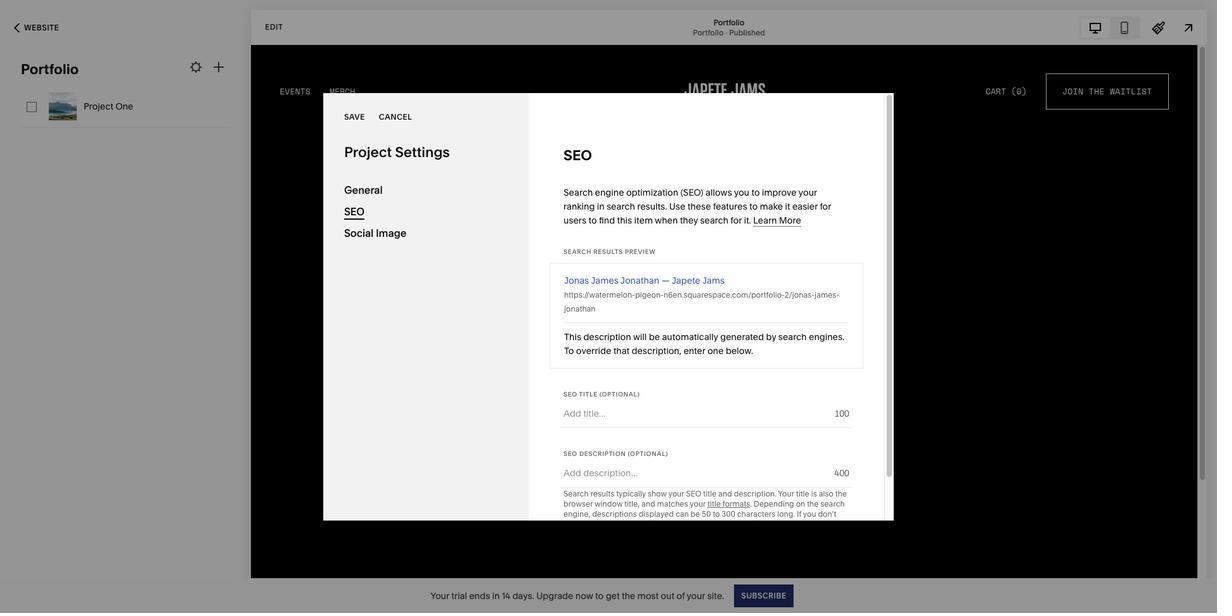 Task type: describe. For each thing, give the bounding box(es) containing it.
more
[[779, 215, 802, 226]]

website
[[24, 23, 59, 32]]

description
[[584, 331, 631, 343]]

portfolio portfolio · published
[[693, 17, 766, 37]]

save button
[[344, 106, 365, 129]]

portfolio for portfolio
[[21, 61, 79, 78]]

search results preview
[[564, 248, 656, 255]]

results
[[591, 489, 615, 499]]

(optional) for seo description (optional)
[[628, 451, 669, 458]]

jonathan
[[621, 275, 660, 286]]

learn
[[754, 215, 777, 226]]

of
[[677, 591, 685, 602]]

1 vertical spatial portfolio
[[693, 28, 724, 37]]

results.
[[637, 201, 667, 212]]

0 horizontal spatial and
[[642, 499, 656, 509]]

use
[[670, 201, 686, 212]]

description.
[[734, 489, 777, 499]]

engines.
[[809, 331, 845, 343]]

description, inside . depending on the search engine, descriptions displayed can be 50 to 300 characters long. if you don't add a title or description, search engines will use this item's title and content.
[[610, 520, 653, 529]]

—
[[662, 275, 670, 286]]

50
[[702, 510, 711, 519]]

search up don't on the bottom right
[[821, 499, 845, 509]]

make
[[760, 201, 783, 212]]

14
[[502, 591, 511, 602]]

override
[[576, 345, 612, 357]]

typically
[[617, 489, 646, 499]]

seo left "title"
[[564, 391, 578, 398]]

engines
[[681, 520, 710, 529]]

300
[[722, 510, 736, 519]]

engine
[[595, 187, 624, 198]]

item
[[635, 215, 653, 226]]

search down engine
[[607, 201, 635, 212]]

can
[[676, 510, 689, 519]]

ends
[[469, 591, 490, 602]]

james
[[591, 275, 619, 286]]

site.
[[708, 591, 725, 602]]

(optional) for seo title (optional)
[[600, 391, 640, 398]]

0 horizontal spatial for
[[731, 215, 742, 226]]

improve
[[762, 187, 797, 198]]

your trial ends in 14 days. upgrade now to get the most out of your site.
[[431, 591, 725, 602]]

learn more
[[754, 215, 802, 226]]

seo title (optional)
[[564, 391, 640, 398]]

preview
[[625, 248, 656, 255]]

.
[[751, 499, 752, 509]]

one
[[708, 345, 724, 357]]

edit button
[[257, 16, 291, 39]]

your inside search engine optimization (seo) allows you to improve your ranking in search results. use these features to make it easier for users to find this item when they search for it.
[[799, 187, 817, 198]]

seo left description
[[564, 451, 578, 458]]

search for search engine optimization (seo) allows you to improve your ranking in search results. use these features to make it easier for users to find this item when they search for it.
[[564, 187, 593, 198]]

400
[[835, 468, 850, 479]]

1 vertical spatial your
[[431, 591, 449, 602]]

is
[[812, 489, 817, 499]]

project for project one
[[84, 101, 113, 112]]

generated
[[721, 331, 764, 343]]

users
[[564, 215, 587, 226]]

characters
[[738, 510, 776, 519]]

that
[[614, 345, 630, 357]]

seo inside search results typically show your seo title and description. your title is also the browser window title, and matches your
[[686, 489, 702, 499]]

don't
[[818, 510, 837, 519]]

your up 50 at right
[[690, 499, 706, 509]]

descriptions
[[592, 510, 637, 519]]

also
[[819, 489, 834, 499]]

features
[[713, 201, 748, 212]]

one
[[116, 101, 133, 112]]

days.
[[513, 591, 535, 602]]

settings
[[395, 144, 450, 161]]

social
[[344, 227, 374, 239]]

title
[[579, 391, 598, 398]]

by
[[766, 331, 777, 343]]

browser
[[564, 499, 593, 509]]

1 horizontal spatial for
[[820, 201, 832, 212]]

to
[[564, 345, 574, 357]]

to up it.
[[750, 201, 758, 212]]

project settings
[[344, 144, 450, 161]]

displayed
[[639, 510, 674, 519]]

search down displayed
[[655, 520, 679, 529]]

results
[[594, 248, 623, 255]]

search engine optimization (seo) allows you to improve your ranking in search results. use these features to make it easier for users to find this item when they search for it.
[[564, 187, 832, 226]]

title,
[[625, 499, 640, 509]]

it.
[[744, 215, 752, 226]]

save
[[344, 112, 365, 122]]

seo up ranking
[[564, 147, 592, 164]]

japete
[[672, 275, 701, 286]]

. depending on the search engine, descriptions displayed can be 50 to 300 characters long. if you don't add a title or description, search engines will use this item's title and content.
[[564, 499, 845, 529]]

seo up "social"
[[344, 205, 365, 218]]

be inside this description will be automatically generated by search engines. to override that description, enter one below.
[[649, 331, 660, 343]]

https://watermelon-
[[564, 290, 635, 300]]

formats
[[723, 499, 751, 509]]

jonathan
[[564, 304, 596, 314]]

out
[[661, 591, 675, 602]]

this description will be automatically generated by search engines. to override that description, enter one below.
[[564, 331, 845, 357]]

to left 'improve'
[[752, 187, 760, 198]]

show
[[648, 489, 667, 499]]

ranking
[[564, 201, 595, 212]]



Task type: vqa. For each thing, say whether or not it's contained in the screenshot.
SEO Title (Optional)
yes



Task type: locate. For each thing, give the bounding box(es) containing it.
0 vertical spatial be
[[649, 331, 660, 343]]

in up the find
[[597, 201, 605, 212]]

description, inside this description will be automatically generated by search engines. to override that description, enter one below.
[[632, 345, 682, 357]]

will inside . depending on the search engine, descriptions displayed can be 50 to 300 characters long. if you don't add a title or description, search engines will use this item's title and content.
[[712, 520, 723, 529]]

0 vertical spatial and
[[719, 489, 732, 499]]

search up ranking
[[564, 187, 593, 198]]

project
[[84, 101, 113, 112], [344, 144, 392, 161]]

will right 'description'
[[633, 331, 647, 343]]

project down save button
[[344, 144, 392, 161]]

item's
[[755, 520, 776, 529]]

1 vertical spatial this
[[740, 520, 753, 529]]

be inside . depending on the search engine, descriptions displayed can be 50 to 300 characters long. if you don't add a title or description, search engines will use this item's title and content.
[[691, 510, 700, 519]]

title
[[704, 489, 717, 499], [796, 489, 810, 499], [708, 499, 721, 509], [586, 520, 599, 529], [778, 520, 791, 529]]

the right also
[[836, 489, 847, 499]]

project inside dialog
[[344, 144, 392, 161]]

published
[[729, 28, 766, 37]]

1 horizontal spatial in
[[597, 201, 605, 212]]

you inside search engine optimization (seo) allows you to improve your ranking in search results. use these features to make it easier for users to find this item when they search for it.
[[734, 187, 750, 198]]

0 vertical spatial (optional)
[[600, 391, 640, 398]]

1 vertical spatial for
[[731, 215, 742, 226]]

search inside search results typically show your seo title and description. your title is also the browser window title, and matches your
[[564, 489, 589, 499]]

description
[[580, 451, 626, 458]]

100 text field
[[564, 407, 828, 421]]

1 horizontal spatial will
[[712, 520, 723, 529]]

to left the find
[[589, 215, 597, 226]]

0 vertical spatial your
[[778, 489, 795, 499]]

the inside search results typically show your seo title and description. your title is also the browser window title, and matches your
[[836, 489, 847, 499]]

matches
[[657, 499, 689, 509]]

your inside search results typically show your seo title and description. your title is also the browser window title, and matches your
[[778, 489, 795, 499]]

these
[[688, 201, 711, 212]]

dialog containing project settings
[[323, 93, 894, 530]]

1 vertical spatial (optional)
[[628, 451, 669, 458]]

2 vertical spatial and
[[793, 520, 807, 529]]

seo description (optional)
[[564, 451, 669, 458]]

in
[[597, 201, 605, 212], [492, 591, 500, 602]]

to right 50 at right
[[713, 510, 720, 519]]

you
[[734, 187, 750, 198], [803, 510, 817, 519]]

project left one
[[84, 101, 113, 112]]

0 vertical spatial description,
[[632, 345, 682, 357]]

search right by
[[779, 331, 807, 343]]

the down is
[[807, 499, 819, 509]]

0 vertical spatial the
[[836, 489, 847, 499]]

2/jonas-
[[785, 290, 815, 300]]

be up engines
[[691, 510, 700, 519]]

window
[[595, 499, 623, 509]]

and down if
[[793, 520, 807, 529]]

will inside this description will be automatically generated by search engines. to override that description, enter one below.
[[633, 331, 647, 343]]

(optional) up the show
[[628, 451, 669, 458]]

1 horizontal spatial your
[[778, 489, 795, 499]]

1 horizontal spatial you
[[803, 510, 817, 519]]

this
[[617, 215, 632, 226], [740, 520, 753, 529]]

james-
[[815, 290, 840, 300]]

n6en.squarespace.com/portfolio-
[[664, 290, 785, 300]]

search for search results preview
[[564, 248, 592, 255]]

optimization
[[627, 187, 679, 198]]

0 horizontal spatial in
[[492, 591, 500, 602]]

will left use
[[712, 520, 723, 529]]

image
[[376, 227, 407, 239]]

0 vertical spatial for
[[820, 201, 832, 212]]

and up displayed
[[642, 499, 656, 509]]

0 vertical spatial you
[[734, 187, 750, 198]]

1 vertical spatial will
[[712, 520, 723, 529]]

1 vertical spatial description,
[[610, 520, 653, 529]]

your
[[799, 187, 817, 198], [669, 489, 685, 499], [690, 499, 706, 509], [687, 591, 705, 602]]

will
[[633, 331, 647, 343], [712, 520, 723, 529]]

1 horizontal spatial project
[[344, 144, 392, 161]]

to left get
[[596, 591, 604, 602]]

0 vertical spatial will
[[633, 331, 647, 343]]

the inside . depending on the search engine, descriptions displayed can be 50 to 300 characters long. if you don't add a title or description, search engines will use this item's title and content.
[[807, 499, 819, 509]]

if
[[797, 510, 802, 519]]

on
[[796, 499, 806, 509]]

portfolio left ·
[[693, 28, 724, 37]]

3 search from the top
[[564, 489, 589, 499]]

search for search results typically show your seo title and description. your title is also the browser window title, and matches your
[[564, 489, 589, 499]]

2 vertical spatial portfolio
[[21, 61, 79, 78]]

trial
[[452, 591, 467, 602]]

search
[[564, 187, 593, 198], [564, 248, 592, 255], [564, 489, 589, 499]]

(seo)
[[681, 187, 704, 198]]

0 vertical spatial this
[[617, 215, 632, 226]]

description, down descriptions
[[610, 520, 653, 529]]

0 horizontal spatial will
[[633, 331, 647, 343]]

1 search from the top
[[564, 187, 593, 198]]

your up matches
[[669, 489, 685, 499]]

long.
[[778, 510, 795, 519]]

this inside . depending on the search engine, descriptions displayed can be 50 to 300 characters long. if you don't add a title or description, search engines will use this item's title and content.
[[740, 520, 753, 529]]

portfolio
[[714, 17, 745, 27], [693, 28, 724, 37], [21, 61, 79, 78]]

find
[[599, 215, 615, 226]]

0 vertical spatial portfolio
[[714, 17, 745, 27]]

1 horizontal spatial this
[[740, 520, 753, 529]]

content.
[[809, 520, 838, 529]]

title formats link
[[708, 499, 751, 509]]

description, right that on the bottom of the page
[[632, 345, 682, 357]]

search inside search engine optimization (seo) allows you to improve your ranking in search results. use these features to make it easier for users to find this item when they search for it.
[[564, 187, 593, 198]]

now
[[576, 591, 593, 602]]

pigeon-
[[635, 290, 664, 300]]

upgrade
[[537, 591, 574, 602]]

0 horizontal spatial the
[[622, 591, 636, 602]]

(optional) right "title"
[[600, 391, 640, 398]]

social image link
[[344, 222, 508, 244]]

0 horizontal spatial you
[[734, 187, 750, 198]]

1 horizontal spatial be
[[691, 510, 700, 519]]

cancel button
[[379, 106, 412, 129]]

2 vertical spatial search
[[564, 489, 589, 499]]

automatically
[[662, 331, 718, 343]]

0 vertical spatial in
[[597, 201, 605, 212]]

project one
[[84, 101, 133, 112]]

cancel
[[379, 112, 412, 122]]

general link
[[344, 179, 508, 201]]

for right easier
[[820, 201, 832, 212]]

this right the find
[[617, 215, 632, 226]]

your up easier
[[799, 187, 817, 198]]

1 vertical spatial you
[[803, 510, 817, 519]]

get
[[606, 591, 620, 602]]

in inside search engine optimization (seo) allows you to improve your ranking in search results. use these features to make it easier for users to find this item when they search for it.
[[597, 201, 605, 212]]

below.
[[726, 345, 754, 357]]

portfolio for portfolio portfolio · published
[[714, 17, 745, 27]]

jonas
[[564, 275, 589, 286]]

for left it.
[[731, 215, 742, 226]]

this inside search engine optimization (seo) allows you to improve your ranking in search results. use these features to make it easier for users to find this item when they search for it.
[[617, 215, 632, 226]]

1 vertical spatial search
[[564, 248, 592, 255]]

to inside . depending on the search engine, descriptions displayed can be 50 to 300 characters long. if you don't add a title or description, search engines will use this item's title and content.
[[713, 510, 720, 519]]

this down characters on the bottom of page
[[740, 520, 753, 529]]

0 horizontal spatial your
[[431, 591, 449, 602]]

easier
[[793, 201, 818, 212]]

your right the 'of'
[[687, 591, 705, 602]]

be left 'automatically'
[[649, 331, 660, 343]]

(optional)
[[600, 391, 640, 398], [628, 451, 669, 458]]

add
[[564, 520, 578, 529]]

2 horizontal spatial the
[[836, 489, 847, 499]]

project for project settings
[[344, 144, 392, 161]]

this
[[564, 331, 582, 343]]

400 text field
[[564, 466, 828, 480]]

and inside . depending on the search engine, descriptions displayed can be 50 to 300 characters long. if you don't add a title or description, search engines will use this item's title and content.
[[793, 520, 807, 529]]

portfolio down website at the top
[[21, 61, 79, 78]]

search results typically show your seo title and description. your title is also the browser window title, and matches your
[[564, 489, 847, 509]]

search down these
[[700, 215, 729, 226]]

the right get
[[622, 591, 636, 602]]

learn more link
[[754, 215, 802, 227]]

in left "14"
[[492, 591, 500, 602]]

1 vertical spatial project
[[344, 144, 392, 161]]

0 vertical spatial search
[[564, 187, 593, 198]]

for
[[820, 201, 832, 212], [731, 215, 742, 226]]

dialog
[[323, 93, 894, 530]]

1 vertical spatial be
[[691, 510, 700, 519]]

and up title formats
[[719, 489, 732, 499]]

most
[[638, 591, 659, 602]]

be
[[649, 331, 660, 343], [691, 510, 700, 519]]

0 vertical spatial project
[[84, 101, 113, 112]]

your up depending
[[778, 489, 795, 499]]

2 horizontal spatial and
[[793, 520, 807, 529]]

2 search from the top
[[564, 248, 592, 255]]

0 horizontal spatial be
[[649, 331, 660, 343]]

a
[[580, 520, 584, 529]]

website button
[[0, 14, 73, 42]]

0 horizontal spatial this
[[617, 215, 632, 226]]

tab list
[[1081, 17, 1140, 38]]

1 horizontal spatial the
[[807, 499, 819, 509]]

your left trial
[[431, 591, 449, 602]]

1 horizontal spatial and
[[719, 489, 732, 499]]

edit
[[265, 23, 283, 32]]

search inside this description will be automatically generated by search engines. to override that description, enter one below.
[[779, 331, 807, 343]]

engine,
[[564, 510, 591, 519]]

use
[[725, 520, 738, 529]]

your
[[778, 489, 795, 499], [431, 591, 449, 602]]

1 vertical spatial the
[[807, 499, 819, 509]]

seo down seo description (optional) 'text field'
[[686, 489, 702, 499]]

you inside . depending on the search engine, descriptions displayed can be 50 to 300 characters long. if you don't add a title or description, search engines will use this item's title and content.
[[803, 510, 817, 519]]

1 vertical spatial and
[[642, 499, 656, 509]]

or
[[601, 520, 608, 529]]

1 vertical spatial in
[[492, 591, 500, 602]]

you right if
[[803, 510, 817, 519]]

2 vertical spatial the
[[622, 591, 636, 602]]

portfolio up ·
[[714, 17, 745, 27]]

it
[[785, 201, 791, 212]]

you up the features
[[734, 187, 750, 198]]

search up jonas
[[564, 248, 592, 255]]

allows
[[706, 187, 732, 198]]

search up "browser"
[[564, 489, 589, 499]]

0 horizontal spatial project
[[84, 101, 113, 112]]

enter
[[684, 345, 706, 357]]



